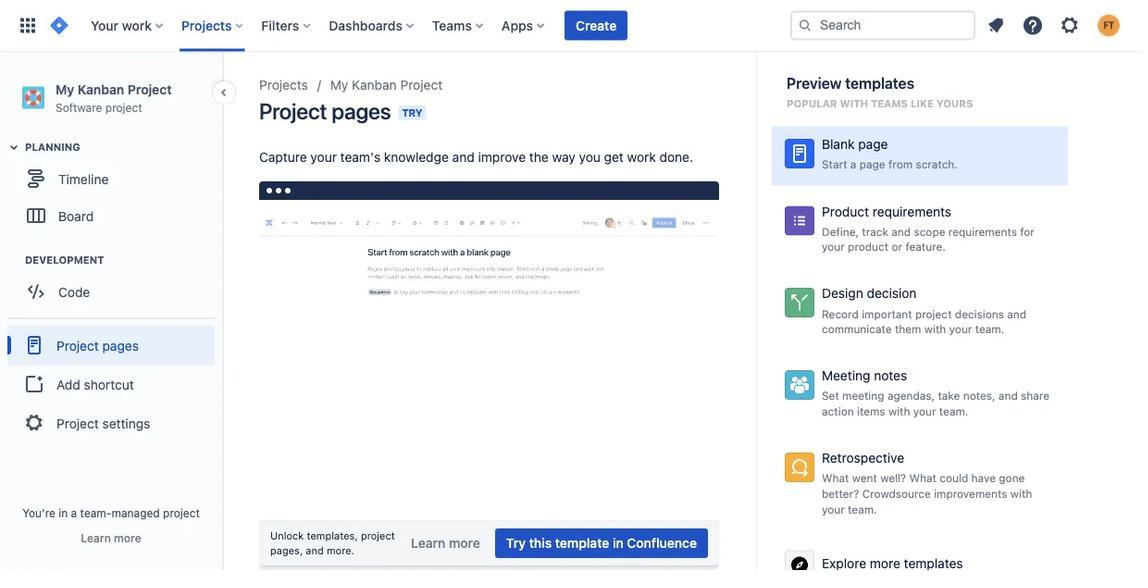 Task type: locate. For each thing, give the bounding box(es) containing it.
create
[[576, 18, 617, 33]]

0 horizontal spatial pages
[[102, 338, 139, 353]]

a right start
[[851, 158, 857, 171]]

and left improve on the top
[[452, 150, 475, 165]]

with
[[840, 98, 868, 110], [925, 323, 946, 335], [889, 405, 910, 418], [1011, 487, 1032, 500]]

templates inside button
[[904, 556, 963, 571]]

projects button
[[176, 11, 250, 40]]

try
[[402, 107, 423, 119]]

take
[[938, 389, 960, 402]]

0 horizontal spatial projects
[[181, 18, 232, 33]]

retrospective
[[822, 450, 905, 466]]

0 horizontal spatial more
[[114, 531, 141, 544]]

requirements
[[873, 203, 952, 219], [949, 225, 1017, 238]]

and inside unlock templates, project pages, and more.
[[306, 544, 324, 556]]

more
[[114, 531, 141, 544], [449, 536, 480, 551], [870, 556, 901, 571]]

1 vertical spatial in
[[613, 536, 624, 551]]

1 vertical spatial projects
[[259, 77, 308, 93]]

templates,
[[307, 530, 358, 542]]

0 vertical spatial pages
[[332, 98, 391, 124]]

project right managed
[[163, 506, 200, 519]]

learn left try
[[411, 536, 446, 551]]

design
[[822, 286, 863, 301]]

1 vertical spatial pages
[[102, 338, 139, 353]]

your down agendas,
[[913, 405, 936, 418]]

projects inside projects popup button
[[181, 18, 232, 33]]

1 vertical spatial a
[[71, 506, 77, 519]]

communicate
[[822, 323, 892, 335]]

0 horizontal spatial learn more button
[[81, 530, 141, 545]]

0 vertical spatial in
[[59, 506, 68, 519]]

team. down 'take'
[[939, 405, 969, 418]]

product requirements define, track and scope requirements for your product or feature.
[[822, 203, 1035, 253]]

your
[[91, 18, 119, 33]]

and right "decisions"
[[1007, 307, 1027, 320]]

learn more down you're in a team-managed project
[[81, 531, 141, 544]]

more left try
[[449, 536, 480, 551]]

[object object] confluence template image
[[259, 200, 719, 459]]

and for define,
[[892, 225, 911, 238]]

you're in a team-managed project
[[22, 506, 200, 519]]

a
[[851, 158, 857, 171], [71, 506, 77, 519]]

jira software image
[[48, 14, 70, 37]]

your down the better?
[[822, 503, 845, 516]]

kanban inside my kanban project software project
[[78, 81, 124, 97]]

1 horizontal spatial learn more button
[[400, 529, 491, 558]]

1 horizontal spatial pages
[[332, 98, 391, 124]]

what right well?
[[909, 472, 937, 485]]

project
[[400, 77, 443, 93], [128, 81, 172, 97], [259, 98, 327, 124], [56, 338, 99, 353], [56, 415, 99, 431]]

project down projects link
[[259, 98, 327, 124]]

page left "from"
[[860, 158, 886, 171]]

learn more for right learn more button
[[411, 536, 480, 551]]

retrospective image
[[789, 456, 811, 479]]

project inside my kanban project software project
[[128, 81, 172, 97]]

team's
[[340, 150, 381, 165]]

team. for retrospective
[[848, 503, 877, 516]]

my right projects link
[[330, 77, 348, 93]]

2 vertical spatial team.
[[848, 503, 877, 516]]

page
[[858, 137, 888, 152], [860, 158, 886, 171]]

dashboards button
[[323, 11, 421, 40]]

0 horizontal spatial work
[[122, 18, 152, 33]]

settings image
[[1059, 14, 1081, 37]]

0 horizontal spatial team.
[[848, 503, 877, 516]]

team.
[[975, 323, 1005, 335], [939, 405, 969, 418], [848, 503, 877, 516]]

get
[[604, 150, 624, 165]]

development image
[[3, 249, 25, 271]]

learn more button left try
[[400, 529, 491, 558]]

product
[[848, 240, 889, 253]]

more right explore
[[870, 556, 901, 571]]

learn more button down you're in a team-managed project
[[81, 530, 141, 545]]

project up them
[[915, 307, 952, 320]]

scope
[[914, 225, 946, 238]]

meeting notes set meeting agendas, take notes, and share action items with your team.
[[822, 368, 1050, 418]]

important
[[862, 307, 912, 320]]

0 horizontal spatial what
[[822, 472, 849, 485]]

board link
[[9, 197, 213, 234]]

them
[[895, 323, 921, 335]]

product
[[822, 203, 869, 219]]

your down "decisions"
[[949, 323, 972, 335]]

1 vertical spatial templates
[[904, 556, 963, 571]]

team. inside meeting notes set meeting agendas, take notes, and share action items with your team.
[[939, 405, 969, 418]]

team. down the better?
[[848, 503, 877, 516]]

more.
[[327, 544, 354, 556]]

0 vertical spatial requirements
[[873, 203, 952, 219]]

2 horizontal spatial team.
[[975, 323, 1005, 335]]

0 horizontal spatial learn
[[81, 531, 111, 544]]

kanban for my kanban project
[[352, 77, 397, 93]]

with down agendas,
[[889, 405, 910, 418]]

record
[[822, 307, 859, 320]]

planning image
[[3, 136, 25, 158]]

project up try
[[400, 77, 443, 93]]

track
[[862, 225, 889, 238]]

1 vertical spatial project pages
[[56, 338, 139, 353]]

kanban down dashboards popup button
[[352, 77, 397, 93]]

templates
[[845, 75, 915, 92], [904, 556, 963, 571]]

have
[[972, 472, 996, 485]]

banner containing your work
[[0, 0, 1142, 52]]

development group
[[9, 253, 221, 316]]

1 horizontal spatial projects
[[259, 77, 308, 93]]

share
[[1021, 389, 1050, 402]]

0 horizontal spatial project pages
[[56, 338, 139, 353]]

my kanban project software project
[[56, 81, 172, 114]]

projects
[[181, 18, 232, 33], [259, 77, 308, 93]]

learn more button
[[400, 529, 491, 558], [81, 530, 141, 545]]

1 what from the left
[[822, 472, 849, 485]]

and left share
[[999, 389, 1018, 402]]

0 vertical spatial a
[[851, 158, 857, 171]]

1 horizontal spatial team.
[[939, 405, 969, 418]]

0 vertical spatial page
[[858, 137, 888, 152]]

project
[[105, 101, 142, 114], [915, 307, 952, 320], [163, 506, 200, 519], [361, 530, 395, 542]]

kanban up software
[[78, 81, 124, 97]]

settings
[[102, 415, 150, 431]]

notes
[[874, 368, 907, 383]]

project right templates,
[[361, 530, 395, 542]]

teams button
[[427, 11, 491, 40]]

your down define,
[[822, 240, 845, 253]]

filters button
[[256, 11, 318, 40]]

more down managed
[[114, 531, 141, 544]]

pages
[[332, 98, 391, 124], [102, 338, 139, 353]]

banner
[[0, 0, 1142, 52]]

with inside preview templates popular with teams like yours
[[840, 98, 868, 110]]

1 horizontal spatial a
[[851, 158, 857, 171]]

1 horizontal spatial learn
[[411, 536, 446, 551]]

pages up add shortcut button
[[102, 338, 139, 353]]

a inside blank page start a page from scratch.
[[851, 158, 857, 171]]

with right them
[[925, 323, 946, 335]]

and up the or
[[892, 225, 911, 238]]

1 horizontal spatial kanban
[[352, 77, 397, 93]]

in right you're
[[59, 506, 68, 519]]

1 horizontal spatial project pages
[[259, 98, 391, 124]]

and inside meeting notes set meeting agendas, take notes, and share action items with your team.
[[999, 389, 1018, 402]]

project pages
[[259, 98, 391, 124], [56, 338, 139, 353]]

team. inside design decision record important project decisions and communicate them with your team.
[[975, 323, 1005, 335]]

learn
[[81, 531, 111, 544], [411, 536, 446, 551]]

0 vertical spatial projects
[[181, 18, 232, 33]]

improvements
[[934, 487, 1008, 500]]

meeting
[[822, 368, 871, 383]]

team. inside retrospective what went well? what could have gone better? crowdsource improvements with your team.
[[848, 503, 877, 516]]

work right get
[[627, 150, 656, 165]]

learn down team-
[[81, 531, 111, 544]]

and
[[452, 150, 475, 165], [892, 225, 911, 238], [1007, 307, 1027, 320], [999, 389, 1018, 402], [306, 544, 324, 556]]

my for my kanban project software project
[[56, 81, 74, 97]]

learn more
[[81, 531, 141, 544], [411, 536, 480, 551]]

team. down "decisions"
[[975, 323, 1005, 335]]

pages,
[[270, 544, 303, 556]]

blank image
[[789, 143, 811, 165]]

0 vertical spatial work
[[122, 18, 152, 33]]

learn more inside button
[[411, 536, 480, 551]]

project pages down projects link
[[259, 98, 391, 124]]

work right your
[[122, 18, 152, 33]]

group
[[7, 318, 215, 449]]

decisions
[[955, 307, 1004, 320]]

define,
[[822, 225, 859, 238]]

templates up teams at the right of page
[[845, 75, 915, 92]]

2 horizontal spatial more
[[870, 556, 901, 571]]

in
[[59, 506, 68, 519], [613, 536, 624, 551]]

project pages up add shortcut
[[56, 338, 139, 353]]

from
[[889, 158, 913, 171]]

this
[[529, 536, 552, 551]]

page right blank
[[858, 137, 888, 152]]

with down gone
[[1011, 487, 1032, 500]]

project right software
[[105, 101, 142, 114]]

1 vertical spatial work
[[627, 150, 656, 165]]

pages down my kanban project link
[[332, 98, 391, 124]]

managed
[[112, 506, 160, 519]]

appswitcher icon image
[[17, 14, 39, 37]]

1 horizontal spatial work
[[627, 150, 656, 165]]

confluence
[[627, 536, 697, 551]]

notes,
[[963, 389, 996, 402]]

gone
[[999, 472, 1025, 485]]

a left team-
[[71, 506, 77, 519]]

group containing project pages
[[7, 318, 215, 449]]

team-
[[80, 506, 112, 519]]

requirements left for
[[949, 225, 1017, 238]]

in right template
[[613, 536, 624, 551]]

project down your work dropdown button
[[128, 81, 172, 97]]

1 horizontal spatial learn more
[[411, 536, 480, 551]]

1 horizontal spatial in
[[613, 536, 624, 551]]

0 vertical spatial templates
[[845, 75, 915, 92]]

projects down filters popup button
[[259, 77, 308, 93]]

and inside product requirements define, track and scope requirements for your product or feature.
[[892, 225, 911, 238]]

my inside my kanban project software project
[[56, 81, 74, 97]]

and for project
[[306, 544, 324, 556]]

what up the better?
[[822, 472, 849, 485]]

0 horizontal spatial kanban
[[78, 81, 124, 97]]

my up software
[[56, 81, 74, 97]]

explore more templates button
[[772, 537, 1068, 571]]

template
[[555, 536, 609, 551]]

with left teams at the right of page
[[840, 98, 868, 110]]

scratch.
[[916, 158, 958, 171]]

1 horizontal spatial my
[[330, 77, 348, 93]]

1 horizontal spatial what
[[909, 472, 937, 485]]

0 horizontal spatial learn more
[[81, 531, 141, 544]]

1 vertical spatial team.
[[939, 405, 969, 418]]

your
[[310, 150, 337, 165], [822, 240, 845, 253], [949, 323, 972, 335], [913, 405, 936, 418], [822, 503, 845, 516]]

my
[[330, 77, 348, 93], [56, 81, 74, 97]]

0 horizontal spatial in
[[59, 506, 68, 519]]

2 what from the left
[[909, 472, 937, 485]]

0 vertical spatial project pages
[[259, 98, 391, 124]]

and down templates,
[[306, 544, 324, 556]]

project inside design decision record important project decisions and communicate them with your team.
[[915, 307, 952, 320]]

yours
[[937, 98, 973, 110]]

0 horizontal spatial my
[[56, 81, 74, 97]]

requirements up scope
[[873, 203, 952, 219]]

projects left filters
[[181, 18, 232, 33]]

templates down crowdsource at the right
[[904, 556, 963, 571]]

with inside retrospective what went well? what could have gone better? crowdsource improvements with your team.
[[1011, 487, 1032, 500]]

learn more left try
[[411, 536, 480, 551]]

0 vertical spatial team.
[[975, 323, 1005, 335]]

edit image
[[185, 333, 207, 355]]

and inside design decision record important project decisions and communicate them with your team.
[[1007, 307, 1027, 320]]

0 horizontal spatial a
[[71, 506, 77, 519]]



Task type: vqa. For each thing, say whether or not it's contained in the screenshot.
rule1
no



Task type: describe. For each thing, give the bounding box(es) containing it.
your profile and settings image
[[1098, 14, 1120, 37]]

product requirements image
[[789, 209, 811, 232]]

crowdsource
[[863, 487, 931, 500]]

apps
[[502, 18, 533, 33]]

1 horizontal spatial more
[[449, 536, 480, 551]]

your inside design decision record important project decisions and communicate them with your team.
[[949, 323, 972, 335]]

decision image
[[789, 292, 811, 314]]

capture your team's knowledge and improve the way you get work done.
[[259, 150, 693, 165]]

done.
[[660, 150, 693, 165]]

try this template in confluence
[[506, 536, 697, 551]]

the
[[529, 150, 549, 165]]

my for my kanban project
[[330, 77, 348, 93]]

team. for meeting notes
[[939, 405, 969, 418]]

work inside dropdown button
[[122, 18, 152, 33]]

templates inside preview templates popular with teams like yours
[[845, 75, 915, 92]]

planning group
[[9, 140, 221, 240]]

project inside unlock templates, project pages, and more.
[[361, 530, 395, 542]]

and for team's
[[452, 150, 475, 165]]

items
[[857, 405, 885, 418]]

add shortcut button
[[7, 366, 215, 403]]

projects for projects popup button
[[181, 18, 232, 33]]

1 vertical spatial requirements
[[949, 225, 1017, 238]]

board
[[58, 208, 94, 223]]

preview
[[787, 75, 842, 92]]

your work
[[91, 18, 152, 33]]

your inside product requirements define, track and scope requirements for your product or feature.
[[822, 240, 845, 253]]

unlock
[[270, 530, 304, 542]]

action
[[822, 405, 854, 418]]

set
[[822, 389, 839, 402]]

could
[[940, 472, 969, 485]]

try
[[506, 536, 526, 551]]

design decision record important project decisions and communicate them with your team.
[[822, 286, 1027, 335]]

my kanban project
[[330, 77, 443, 93]]

jira software image
[[48, 14, 70, 37]]

software
[[56, 101, 102, 114]]

more image
[[789, 554, 811, 571]]

project pages link
[[7, 325, 215, 366]]

timeline link
[[9, 160, 213, 197]]

pages inside group
[[102, 338, 139, 353]]

with inside meeting notes set meeting agendas, take notes, and share action items with your team.
[[889, 405, 910, 418]]

agendas,
[[888, 389, 935, 402]]

with inside design decision record important project decisions and communicate them with your team.
[[925, 323, 946, 335]]

my kanban project link
[[330, 74, 443, 96]]

add shortcut
[[56, 377, 134, 392]]

project up add
[[56, 338, 99, 353]]

meeting notes image
[[789, 374, 811, 396]]

better?
[[822, 487, 859, 500]]

shortcut
[[84, 377, 134, 392]]

primary element
[[11, 0, 791, 51]]

more inside button
[[870, 556, 901, 571]]

try this template in confluence button
[[495, 529, 708, 558]]

knowledge
[[384, 150, 449, 165]]

went
[[852, 472, 877, 485]]

feature.
[[906, 240, 946, 253]]

search image
[[798, 18, 813, 33]]

retrospective what went well? what could have gone better? crowdsource improvements with your team.
[[822, 450, 1032, 516]]

learn more for the leftmost learn more button
[[81, 531, 141, 544]]

decision
[[867, 286, 917, 301]]

1 vertical spatial page
[[860, 158, 886, 171]]

teams
[[871, 98, 908, 110]]

your inside meeting notes set meeting agendas, take notes, and share action items with your team.
[[913, 405, 936, 418]]

way
[[552, 150, 576, 165]]

help image
[[1022, 14, 1044, 37]]

or
[[892, 240, 903, 253]]

popular
[[787, 98, 837, 110]]

projects link
[[259, 74, 308, 96]]

improve
[[478, 150, 526, 165]]

Search field
[[791, 11, 976, 40]]

project down add
[[56, 415, 99, 431]]

start
[[822, 158, 847, 171]]

code link
[[9, 273, 213, 310]]

capture
[[259, 150, 307, 165]]

project settings
[[56, 415, 150, 431]]

you
[[579, 150, 601, 165]]

project pages inside group
[[56, 338, 139, 353]]

your inside retrospective what went well? what could have gone better? crowdsource improvements with your team.
[[822, 503, 845, 516]]

projects for projects link
[[259, 77, 308, 93]]

project inside my kanban project software project
[[105, 101, 142, 114]]

preview templates popular with teams like yours
[[787, 75, 973, 110]]

kanban for my kanban project software project
[[78, 81, 124, 97]]

like
[[911, 98, 934, 110]]

filters
[[261, 18, 299, 33]]

create button
[[565, 11, 628, 40]]

timeline
[[58, 171, 109, 186]]

you're
[[22, 506, 55, 519]]

meeting
[[842, 389, 885, 402]]

explore
[[822, 556, 867, 571]]

your work button
[[85, 11, 170, 40]]

dashboards
[[329, 18, 403, 33]]

planning
[[25, 141, 80, 153]]

notifications image
[[985, 14, 1007, 37]]

well?
[[881, 472, 906, 485]]

project settings link
[[7, 403, 215, 444]]

code
[[58, 284, 90, 299]]

development
[[25, 254, 104, 266]]

for
[[1020, 225, 1035, 238]]

explore more templates
[[822, 556, 963, 571]]

your left team's
[[310, 150, 337, 165]]

in inside button
[[613, 536, 624, 551]]

unlock templates, project pages, and more.
[[270, 530, 395, 556]]

add
[[56, 377, 80, 392]]



